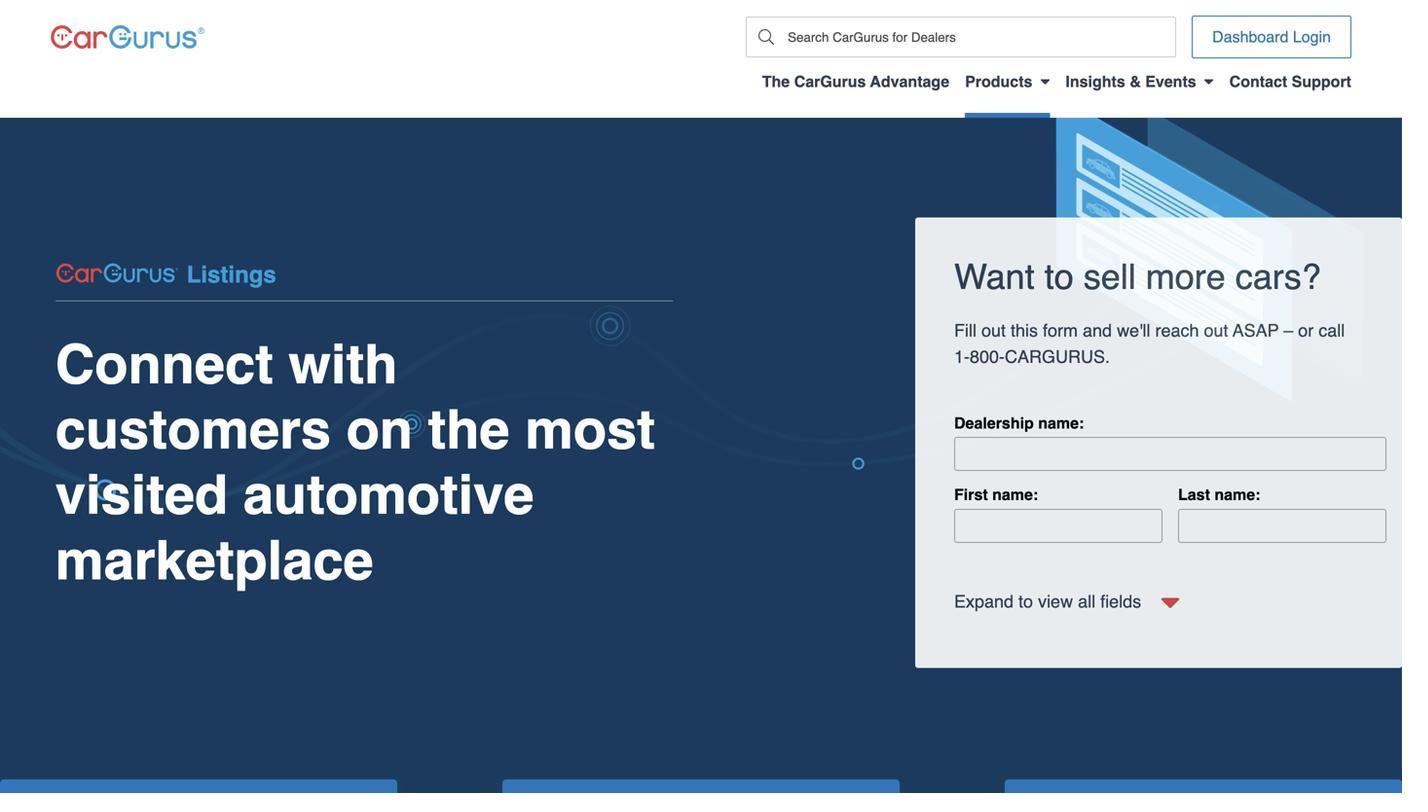Task type: vqa. For each thing, say whether or not it's contained in the screenshot.
new,
no



Task type: locate. For each thing, give the bounding box(es) containing it.
dealership name:
[[954, 414, 1084, 432]]

view
[[1038, 592, 1073, 612]]

contact
[[1229, 73, 1287, 91]]

Search CarGurus for Dealers search field
[[786, 18, 1175, 56]]

automotive
[[243, 464, 534, 527]]

dashboard login button
[[1192, 16, 1351, 58]]

to left view
[[1019, 592, 1033, 612]]

0 vertical spatial to
[[1044, 257, 1074, 297]]

to left sell
[[1044, 257, 1074, 297]]

0 horizontal spatial to
[[1019, 592, 1033, 612]]

we'll
[[1117, 321, 1150, 341]]

this
[[1011, 321, 1038, 341]]

dashboard login
[[1212, 28, 1331, 46]]

all
[[1078, 592, 1095, 612]]

2 caret down image from the left
[[1204, 74, 1214, 89]]

caret down image right events
[[1204, 74, 1214, 89]]

on
[[346, 399, 413, 461]]

1 horizontal spatial caret down image
[[1204, 74, 1214, 89]]

cargurus
[[794, 73, 866, 91]]

0 horizontal spatial out
[[981, 321, 1006, 341]]

caret down image right products
[[1040, 74, 1050, 89]]

to inside "button"
[[1019, 592, 1033, 612]]

out up 800-
[[981, 321, 1006, 341]]

fields
[[1100, 592, 1141, 612]]

to for expand
[[1019, 592, 1033, 612]]

support
[[1292, 73, 1351, 91]]

form
[[1043, 321, 1078, 341]]

–
[[1284, 321, 1293, 341]]

want
[[954, 257, 1035, 297]]

name: right first at right
[[992, 486, 1038, 504]]

800-
[[970, 347, 1005, 367]]

1 horizontal spatial out
[[1204, 321, 1228, 341]]

to
[[1044, 257, 1074, 297], [1019, 592, 1033, 612]]

insights & events
[[1066, 73, 1196, 91]]

fill
[[954, 321, 977, 341]]

customers
[[55, 399, 331, 461]]

visited
[[55, 464, 228, 527]]

out right reach
[[1204, 321, 1228, 341]]

the cargurus advantage link
[[762, 73, 949, 102]]

1 horizontal spatial to
[[1044, 257, 1074, 297]]

dealership
[[954, 414, 1034, 432]]

1-
[[954, 347, 970, 367]]

expand to view all fields button
[[954, 587, 1180, 618]]

out
[[981, 321, 1006, 341], [1204, 321, 1228, 341]]

caret down image
[[1040, 74, 1050, 89], [1204, 74, 1214, 89]]

cargurus logo image
[[51, 25, 205, 49]]

contact support
[[1229, 73, 1351, 91]]

asap
[[1233, 321, 1279, 341]]

call
[[1319, 321, 1345, 341]]

name: for dealership name:
[[1038, 414, 1084, 432]]

name: right last
[[1215, 486, 1260, 504]]

name:
[[1038, 414, 1084, 432], [992, 486, 1038, 504], [1215, 486, 1260, 504]]

to for want
[[1044, 257, 1074, 297]]

expand to view all fields
[[954, 592, 1141, 612]]

last name:
[[1178, 486, 1260, 504]]

1 caret down image from the left
[[1040, 74, 1050, 89]]

the cargurus advantage
[[762, 73, 949, 91]]

or
[[1298, 321, 1314, 341]]

1 vertical spatial to
[[1019, 592, 1033, 612]]

with
[[289, 333, 398, 396]]

cargurus.
[[1005, 347, 1110, 367]]

most
[[525, 399, 655, 461]]

name: down cargurus.
[[1038, 414, 1084, 432]]

0 horizontal spatial caret down image
[[1040, 74, 1050, 89]]



Task type: describe. For each thing, give the bounding box(es) containing it.
name: for last name:
[[1215, 486, 1260, 504]]

reach
[[1155, 321, 1199, 341]]

connect
[[55, 333, 273, 396]]

sell
[[1083, 257, 1136, 297]]

listings
[[187, 261, 276, 288]]

Dealership name: text field
[[954, 437, 1387, 471]]

products
[[965, 73, 1033, 91]]

more
[[1146, 257, 1226, 297]]

last
[[1178, 486, 1210, 504]]

search image
[[759, 29, 774, 45]]

connect with customers on the most visited automotive marketplace
[[55, 333, 655, 592]]

&
[[1130, 73, 1141, 91]]

contact support link
[[1229, 73, 1351, 102]]

dashboard
[[1212, 28, 1289, 46]]

first name:
[[954, 486, 1038, 504]]

fill out this form and we'll reach out asap – or call 1-800-cargurus.
[[954, 321, 1345, 367]]

First name: text field
[[954, 509, 1163, 543]]

caret down image for insights & events
[[1204, 74, 1214, 89]]

advantage
[[870, 73, 949, 91]]

the
[[428, 399, 510, 461]]

expand
[[954, 592, 1014, 612]]

events
[[1145, 73, 1196, 91]]

Last name: text field
[[1178, 509, 1387, 543]]

caret down image for products
[[1040, 74, 1050, 89]]

first
[[954, 486, 988, 504]]

name: for first name:
[[992, 486, 1038, 504]]

marketplace
[[55, 530, 374, 592]]

want to sell more cars?
[[954, 257, 1321, 297]]

and
[[1083, 321, 1112, 341]]

1 out from the left
[[981, 321, 1006, 341]]

cargurus logo link
[[51, 25, 205, 49]]

insights
[[1066, 73, 1125, 91]]

2 out from the left
[[1204, 321, 1228, 341]]

cars?
[[1235, 257, 1321, 297]]

login
[[1293, 28, 1331, 46]]

the
[[762, 73, 790, 91]]



